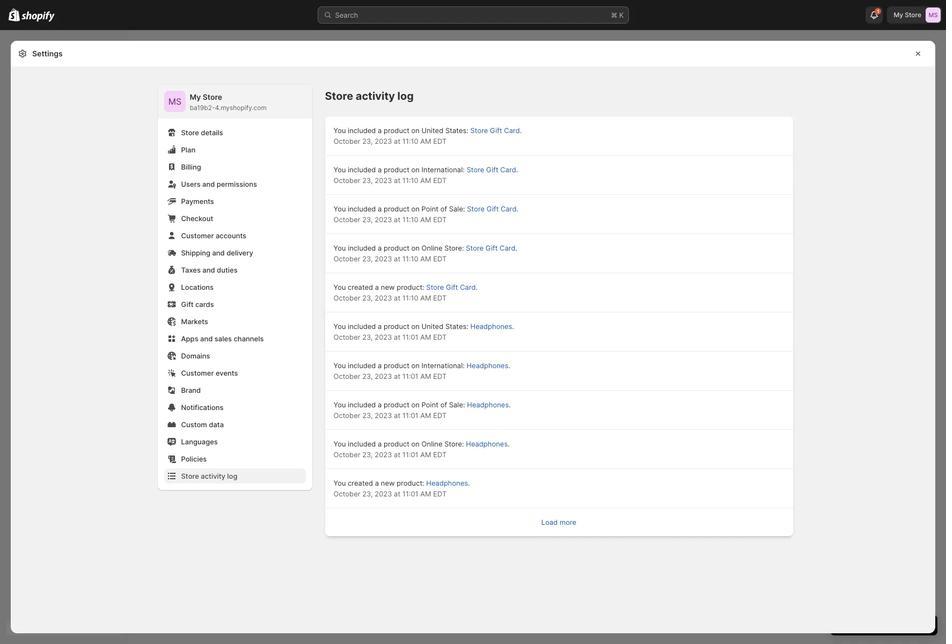 Task type: vqa. For each thing, say whether or not it's contained in the screenshot.


Task type: locate. For each thing, give the bounding box(es) containing it.
a inside you included a product on online store: store gift card . october 23, 2023 at 11:10 am edt
[[378, 244, 382, 252]]

international:
[[422, 165, 465, 174], [422, 361, 465, 370]]

notifications link
[[164, 400, 306, 415]]

headphones inside you included a product on united states: headphones . october 23, 2023 at 11:01 am edt
[[471, 322, 512, 331]]

load
[[542, 518, 558, 527]]

united
[[422, 126, 444, 135], [422, 322, 444, 331]]

of down you included a product on international: headphones . october 23, 2023 at 11:01 am edt at bottom
[[441, 400, 447, 409]]

5 product from the top
[[384, 322, 410, 331]]

am up you created a new product: store gift card . october 23, 2023 at 11:10 am edt
[[421, 254, 431, 263]]

edt up "you included a product on online store: headphones . october 23, 2023 at 11:01 am edt"
[[433, 411, 447, 420]]

2 point from the top
[[422, 400, 439, 409]]

sale:
[[449, 205, 465, 213], [449, 400, 465, 409]]

and inside 'link'
[[212, 249, 225, 257]]

a inside "you included a product on online store: headphones . october 23, 2023 at 11:01 am edt"
[[378, 440, 382, 448]]

states:
[[446, 126, 469, 135], [446, 322, 469, 331]]

8 included from the top
[[348, 440, 376, 448]]

1 new from the top
[[381, 283, 395, 291]]

1 vertical spatial activity
[[201, 472, 225, 480]]

on down you included a product on united states: store gift card . october 23, 2023 at 11:10 am edt in the top of the page
[[412, 165, 420, 174]]

at up you included a product on united states: headphones . october 23, 2023 at 11:01 am edt
[[394, 294, 401, 302]]

apps and sales channels
[[181, 334, 264, 343]]

store: down you included a product on point of sale: headphones . october 23, 2023 at 11:01 am edt
[[445, 440, 464, 448]]

11:01 up you created a new product: headphones . october 23, 2023 at 11:01 am edt
[[403, 450, 419, 459]]

2 11:01 from the top
[[403, 372, 419, 381]]

4 2023 from the top
[[375, 254, 392, 263]]

0 vertical spatial created
[[348, 283, 373, 291]]

october
[[334, 137, 361, 145], [334, 176, 361, 185], [334, 215, 361, 224], [334, 254, 361, 263], [334, 294, 361, 302], [334, 333, 361, 341], [334, 372, 361, 381], [334, 411, 361, 420], [334, 450, 361, 459], [334, 490, 361, 498]]

4 at from the top
[[394, 254, 401, 263]]

7 included from the top
[[348, 400, 376, 409]]

included inside "you included a product on online store: headphones . october 23, 2023 at 11:01 am edt"
[[348, 440, 376, 448]]

8 am from the top
[[421, 411, 431, 420]]

1 vertical spatial online
[[422, 440, 443, 448]]

on inside you included a product on united states: store gift card . october 23, 2023 at 11:10 am edt
[[412, 126, 420, 135]]

0 vertical spatial of
[[441, 205, 447, 213]]

2 new from the top
[[381, 479, 395, 487]]

of down you included a product on international: store gift card . october 23, 2023 at 11:10 am edt
[[441, 205, 447, 213]]

load more
[[542, 518, 577, 527]]

4 23, from the top
[[362, 254, 373, 263]]

6 at from the top
[[394, 333, 401, 341]]

online
[[422, 244, 443, 252], [422, 440, 443, 448]]

included inside you included a product on point of sale: headphones . october 23, 2023 at 11:01 am edt
[[348, 400, 376, 409]]

k
[[620, 11, 624, 19]]

new down "you included a product on online store: headphones . october 23, 2023 at 11:01 am edt"
[[381, 479, 395, 487]]

store details link
[[164, 125, 306, 140]]

my for my store
[[894, 11, 904, 19]]

1 vertical spatial store:
[[445, 440, 464, 448]]

store gift card link for you included a product on international:
[[467, 165, 516, 174]]

am inside you included a product on united states: store gift card . october 23, 2023 at 11:10 am edt
[[421, 137, 431, 145]]

3 you from the top
[[334, 205, 346, 213]]

1 vertical spatial of
[[441, 400, 447, 409]]

2 11:10 from the top
[[403, 176, 419, 185]]

product down you created a new product: store gift card . october 23, 2023 at 11:10 am edt
[[384, 322, 410, 331]]

10 edt from the top
[[433, 490, 447, 498]]

1 horizontal spatial activity
[[356, 90, 395, 103]]

1 october from the top
[[334, 137, 361, 145]]

of inside you included a product on point of sale: headphones . october 23, 2023 at 11:01 am edt
[[441, 400, 447, 409]]

4 october from the top
[[334, 254, 361, 263]]

my store image
[[926, 8, 941, 23]]

point down you included a product on international: headphones . october 23, 2023 at 11:01 am edt at bottom
[[422, 400, 439, 409]]

2 product from the top
[[384, 165, 410, 174]]

of
[[441, 205, 447, 213], [441, 400, 447, 409]]

at inside you created a new product: store gift card . october 23, 2023 at 11:10 am edt
[[394, 294, 401, 302]]

0 vertical spatial product:
[[397, 283, 424, 291]]

0 vertical spatial sale:
[[449, 205, 465, 213]]

3 product from the top
[[384, 205, 410, 213]]

a for you included a product on international: store gift card . october 23, 2023 at 11:10 am edt
[[378, 165, 382, 174]]

customer for customer events
[[181, 369, 214, 377]]

ba19b2-
[[190, 104, 215, 112]]

united for 11:10
[[422, 126, 444, 135]]

my store image
[[164, 91, 185, 112]]

international: for october 23, 2023 at 11:10 am edt
[[422, 165, 465, 174]]

product down you included a product on point of sale: headphones . october 23, 2023 at 11:01 am edt
[[384, 440, 410, 448]]

taxes and duties link
[[164, 263, 306, 278]]

5 you from the top
[[334, 283, 346, 291]]

a for you created a new product: store gift card . october 23, 2023 at 11:10 am edt
[[375, 283, 379, 291]]

0 vertical spatial united
[[422, 126, 444, 135]]

.
[[520, 126, 522, 135], [516, 165, 518, 174], [517, 205, 519, 213], [516, 244, 518, 252], [476, 283, 478, 291], [512, 322, 514, 331], [509, 361, 511, 370], [509, 400, 511, 409], [508, 440, 510, 448], [468, 479, 470, 487]]

created
[[348, 283, 373, 291], [348, 479, 373, 487]]

0 horizontal spatial my
[[190, 92, 201, 101]]

at up you included a product on online store: store gift card . october 23, 2023 at 11:10 am edt
[[394, 215, 401, 224]]

created for 2023
[[348, 479, 373, 487]]

dialog
[[940, 41, 946, 633]]

5 11:10 from the top
[[403, 294, 419, 302]]

product inside you included a product on point of sale: headphones . october 23, 2023 at 11:01 am edt
[[384, 400, 410, 409]]

9 edt from the top
[[433, 450, 447, 459]]

. inside you included a product on international: headphones . october 23, 2023 at 11:01 am edt
[[509, 361, 511, 370]]

and for permissions
[[202, 180, 215, 188]]

sale: down you included a product on international: store gift card . october 23, 2023 at 11:10 am edt
[[449, 205, 465, 213]]

and right taxes
[[203, 266, 215, 274]]

taxes and duties
[[181, 266, 238, 274]]

united down you created a new product: store gift card . october 23, 2023 at 11:10 am edt
[[422, 322, 444, 331]]

1 vertical spatial log
[[227, 472, 238, 480]]

united inside you included a product on united states: store gift card . october 23, 2023 at 11:10 am edt
[[422, 126, 444, 135]]

at inside you included a product on point of sale: store gift card . october 23, 2023 at 11:10 am edt
[[394, 215, 401, 224]]

on down you included a product on point of sale: headphones . october 23, 2023 at 11:01 am edt
[[412, 440, 420, 448]]

7 product from the top
[[384, 400, 410, 409]]

0 vertical spatial states:
[[446, 126, 469, 135]]

1 vertical spatial product:
[[397, 479, 424, 487]]

headphones
[[471, 322, 512, 331], [467, 361, 509, 370], [467, 400, 509, 409], [466, 440, 508, 448], [426, 479, 468, 487]]

more
[[560, 518, 577, 527]]

on inside "you included a product on online store: headphones . october 23, 2023 at 11:01 am edt"
[[412, 440, 420, 448]]

my up ba19b2-
[[190, 92, 201, 101]]

shipping and delivery
[[181, 249, 253, 257]]

11:10 up you included a product on point of sale: store gift card . october 23, 2023 at 11:10 am edt
[[403, 176, 419, 185]]

billing
[[181, 163, 201, 171]]

store activity log inside store activity log link
[[181, 472, 238, 480]]

1 vertical spatial my
[[190, 92, 201, 101]]

0 vertical spatial store activity log
[[325, 90, 414, 103]]

a for you included a product on online store: store gift card . october 23, 2023 at 11:10 am edt
[[378, 244, 382, 252]]

taxes
[[181, 266, 201, 274]]

at up you included a product on point of sale: store gift card . october 23, 2023 at 11:10 am edt
[[394, 176, 401, 185]]

edt up you included a product on international: store gift card . october 23, 2023 at 11:10 am edt
[[433, 137, 447, 145]]

log down policies link
[[227, 472, 238, 480]]

4 edt from the top
[[433, 254, 447, 263]]

of inside you included a product on point of sale: store gift card . october 23, 2023 at 11:10 am edt
[[441, 205, 447, 213]]

at
[[394, 137, 401, 145], [394, 176, 401, 185], [394, 215, 401, 224], [394, 254, 401, 263], [394, 294, 401, 302], [394, 333, 401, 341], [394, 372, 401, 381], [394, 411, 401, 420], [394, 450, 401, 459], [394, 490, 401, 498]]

my
[[894, 11, 904, 19], [190, 92, 201, 101]]

store inside store activity log link
[[181, 472, 199, 480]]

0 vertical spatial new
[[381, 283, 395, 291]]

online for edt
[[422, 440, 443, 448]]

product inside you included a product on international: store gift card . october 23, 2023 at 11:10 am edt
[[384, 165, 410, 174]]

edt up you included a product on online store: store gift card . october 23, 2023 at 11:10 am edt
[[433, 215, 447, 224]]

1 vertical spatial united
[[422, 322, 444, 331]]

headphones link for you included a product on international:
[[467, 361, 509, 370]]

gift
[[490, 126, 502, 135], [486, 165, 499, 174], [487, 205, 499, 213], [486, 244, 498, 252], [446, 283, 458, 291], [181, 300, 194, 309]]

7 am from the top
[[421, 372, 431, 381]]

notifications
[[181, 403, 224, 412]]

2 online from the top
[[422, 440, 443, 448]]

3 23, from the top
[[362, 215, 373, 224]]

2 store: from the top
[[445, 440, 464, 448]]

a for you included a product on united states: headphones . october 23, 2023 at 11:01 am edt
[[378, 322, 382, 331]]

product down you included a product on united states: store gift card . october 23, 2023 at 11:10 am edt in the top of the page
[[384, 165, 410, 174]]

3 11:01 from the top
[[403, 411, 419, 420]]

a for you included a product on point of sale: headphones . october 23, 2023 at 11:01 am edt
[[378, 400, 382, 409]]

at inside you included a product on point of sale: headphones . october 23, 2023 at 11:01 am edt
[[394, 411, 401, 420]]

you for you included a product on international: store gift card . october 23, 2023 at 11:10 am edt
[[334, 165, 346, 174]]

new down you included a product on online store: store gift card . october 23, 2023 at 11:10 am edt
[[381, 283, 395, 291]]

settings
[[32, 49, 63, 58]]

1 sale: from the top
[[449, 205, 465, 213]]

8 on from the top
[[412, 440, 420, 448]]

1 vertical spatial states:
[[446, 322, 469, 331]]

23, inside you included a product on point of sale: store gift card . october 23, 2023 at 11:10 am edt
[[362, 215, 373, 224]]

store: inside you included a product on online store: store gift card . october 23, 2023 at 11:10 am edt
[[445, 244, 464, 252]]

you
[[334, 126, 346, 135], [334, 165, 346, 174], [334, 205, 346, 213], [334, 244, 346, 252], [334, 283, 346, 291], [334, 322, 346, 331], [334, 361, 346, 370], [334, 400, 346, 409], [334, 440, 346, 448], [334, 479, 346, 487]]

and right apps on the bottom of page
[[200, 334, 213, 343]]

0 vertical spatial customer
[[181, 231, 214, 240]]

new inside you created a new product: store gift card . october 23, 2023 at 11:10 am edt
[[381, 283, 395, 291]]

edt inside you included a product on point of sale: headphones . october 23, 2023 at 11:01 am edt
[[433, 411, 447, 420]]

am up you included a product on point of sale: headphones . october 23, 2023 at 11:01 am edt
[[421, 372, 431, 381]]

0 vertical spatial my
[[894, 11, 904, 19]]

at up you included a product on point of sale: headphones . october 23, 2023 at 11:01 am edt
[[394, 372, 401, 381]]

product inside you included a product on united states: headphones . october 23, 2023 at 11:01 am edt
[[384, 322, 410, 331]]

2 created from the top
[[348, 479, 373, 487]]

and
[[202, 180, 215, 188], [212, 249, 225, 257], [203, 266, 215, 274], [200, 334, 213, 343]]

9 am from the top
[[421, 450, 431, 459]]

10 at from the top
[[394, 490, 401, 498]]

am down "you included a product on online store: headphones . october 23, 2023 at 11:01 am edt"
[[421, 490, 431, 498]]

states: for october 23, 2023 at 11:01 am edt
[[446, 322, 469, 331]]

you inside you included a product on point of sale: store gift card . october 23, 2023 at 11:10 am edt
[[334, 205, 346, 213]]

product down you included a product on united states: headphones . october 23, 2023 at 11:01 am edt
[[384, 361, 410, 370]]

5 23, from the top
[[362, 294, 373, 302]]

october inside you included a product on point of sale: store gift card . october 23, 2023 at 11:10 am edt
[[334, 215, 361, 224]]

card inside you created a new product: store gift card . october 23, 2023 at 11:10 am edt
[[460, 283, 476, 291]]

card
[[504, 126, 520, 135], [500, 165, 516, 174], [501, 205, 517, 213], [500, 244, 516, 252], [460, 283, 476, 291]]

online down you included a product on point of sale: headphones . october 23, 2023 at 11:01 am edt
[[422, 440, 443, 448]]

card inside you included a product on united states: store gift card . october 23, 2023 at 11:10 am edt
[[504, 126, 520, 135]]

custom data link
[[164, 417, 306, 432]]

new inside you created a new product: headphones . october 23, 2023 at 11:01 am edt
[[381, 479, 395, 487]]

gift cards link
[[164, 297, 306, 312]]

at up you included a product on international: headphones . october 23, 2023 at 11:01 am edt at bottom
[[394, 333, 401, 341]]

point
[[422, 205, 439, 213], [422, 400, 439, 409]]

2 sale: from the top
[[449, 400, 465, 409]]

customer for customer accounts
[[181, 231, 214, 240]]

store gift card link
[[471, 126, 520, 135], [467, 165, 516, 174], [467, 205, 517, 213], [466, 244, 516, 252], [426, 283, 476, 291]]

1 vertical spatial created
[[348, 479, 373, 487]]

store
[[905, 11, 922, 19], [325, 90, 353, 103], [203, 92, 222, 101], [471, 126, 488, 135], [181, 128, 199, 137], [467, 165, 484, 174], [467, 205, 485, 213], [466, 244, 484, 252], [426, 283, 444, 291], [181, 472, 199, 480]]

11:10
[[403, 137, 419, 145], [403, 176, 419, 185], [403, 215, 419, 224], [403, 254, 419, 263], [403, 294, 419, 302]]

at inside you included a product on international: headphones . october 23, 2023 at 11:01 am edt
[[394, 372, 401, 381]]

10 you from the top
[[334, 479, 346, 487]]

1 button
[[866, 6, 883, 24]]

am up "you included a product on online store: headphones . october 23, 2023 at 11:01 am edt"
[[421, 411, 431, 420]]

plan link
[[164, 142, 306, 157]]

2 at from the top
[[394, 176, 401, 185]]

international: down you included a product on united states: headphones . october 23, 2023 at 11:01 am edt
[[422, 361, 465, 370]]

a inside you created a new product: headphones . october 23, 2023 at 11:01 am edt
[[375, 479, 379, 487]]

0 horizontal spatial log
[[227, 472, 238, 480]]

product for you included a product on international: store gift card . october 23, 2023 at 11:10 am edt
[[384, 165, 410, 174]]

edt up you included a product on international: headphones . october 23, 2023 at 11:01 am edt at bottom
[[433, 333, 447, 341]]

2 am from the top
[[421, 176, 431, 185]]

product for you included a product on online store: headphones . october 23, 2023 at 11:01 am edt
[[384, 440, 410, 448]]

6 am from the top
[[421, 333, 431, 341]]

1 vertical spatial international:
[[422, 361, 465, 370]]

5 2023 from the top
[[375, 294, 392, 302]]

3 at from the top
[[394, 215, 401, 224]]

included inside you included a product on online store: store gift card . october 23, 2023 at 11:10 am edt
[[348, 244, 376, 252]]

product down you included a product on international: store gift card . october 23, 2023 at 11:10 am edt
[[384, 205, 410, 213]]

you for you created a new product: store gift card . october 23, 2023 at 11:10 am edt
[[334, 283, 346, 291]]

edt up you included a product on united states: headphones . october 23, 2023 at 11:01 am edt
[[433, 294, 447, 302]]

am up you included a product on united states: headphones . october 23, 2023 at 11:01 am edt
[[421, 294, 431, 302]]

log inside store activity log link
[[227, 472, 238, 480]]

1 vertical spatial new
[[381, 479, 395, 487]]

2 of from the top
[[441, 400, 447, 409]]

domains
[[181, 352, 210, 360]]

on
[[412, 126, 420, 135], [412, 165, 420, 174], [412, 205, 420, 213], [412, 244, 420, 252], [412, 322, 420, 331], [412, 361, 420, 370], [412, 400, 420, 409], [412, 440, 420, 448]]

8 23, from the top
[[362, 411, 373, 420]]

search
[[335, 11, 358, 19]]

5 11:01 from the top
[[403, 490, 419, 498]]

included for you included a product on point of sale: store gift card . october 23, 2023 at 11:10 am edt
[[348, 205, 376, 213]]

at inside "you included a product on online store: headphones . october 23, 2023 at 11:01 am edt"
[[394, 450, 401, 459]]

headphones inside you included a product on international: headphones . october 23, 2023 at 11:01 am edt
[[467, 361, 509, 370]]

3 2023 from the top
[[375, 215, 392, 224]]

5 october from the top
[[334, 294, 361, 302]]

1 point from the top
[[422, 205, 439, 213]]

⌘ k
[[611, 11, 624, 19]]

2 you from the top
[[334, 165, 346, 174]]

customer events link
[[164, 366, 306, 381]]

1 am from the top
[[421, 137, 431, 145]]

a inside you created a new product: store gift card . october 23, 2023 at 11:10 am edt
[[375, 283, 379, 291]]

7 2023 from the top
[[375, 372, 392, 381]]

online down you included a product on point of sale: store gift card . october 23, 2023 at 11:10 am edt
[[422, 244, 443, 252]]

shipping and delivery link
[[164, 245, 306, 260]]

apps
[[181, 334, 198, 343]]

customer down checkout
[[181, 231, 214, 240]]

11:10 inside you included a product on online store: store gift card . october 23, 2023 at 11:10 am edt
[[403, 254, 419, 263]]

0 horizontal spatial activity
[[201, 472, 225, 480]]

11:01 up you included a product on point of sale: headphones . october 23, 2023 at 11:01 am edt
[[403, 372, 419, 381]]

6 2023 from the top
[[375, 333, 392, 341]]

11:10 up you included a product on united states: headphones . october 23, 2023 at 11:01 am edt
[[403, 294, 419, 302]]

a for you included a product on international: headphones . october 23, 2023 at 11:01 am edt
[[378, 361, 382, 370]]

8 2023 from the top
[[375, 411, 392, 420]]

11:01 up you included a product on international: headphones . october 23, 2023 at 11:01 am edt at bottom
[[403, 333, 419, 341]]

included
[[348, 126, 376, 135], [348, 165, 376, 174], [348, 205, 376, 213], [348, 244, 376, 252], [348, 322, 376, 331], [348, 361, 376, 370], [348, 400, 376, 409], [348, 440, 376, 448]]

2 edt from the top
[[433, 176, 447, 185]]

product down you included a product on point of sale: store gift card . october 23, 2023 at 11:10 am edt
[[384, 244, 410, 252]]

6 october from the top
[[334, 333, 361, 341]]

5 included from the top
[[348, 322, 376, 331]]

you inside you created a new product: store gift card . october 23, 2023 at 11:10 am edt
[[334, 283, 346, 291]]

1 of from the top
[[441, 205, 447, 213]]

sale: down you included a product on international: headphones . october 23, 2023 at 11:01 am edt at bottom
[[449, 400, 465, 409]]

you inside you included a product on united states: headphones . october 23, 2023 at 11:01 am edt
[[334, 322, 346, 331]]

a
[[378, 126, 382, 135], [378, 165, 382, 174], [378, 205, 382, 213], [378, 244, 382, 252], [375, 283, 379, 291], [378, 322, 382, 331], [378, 361, 382, 370], [378, 400, 382, 409], [378, 440, 382, 448], [375, 479, 379, 487]]

0 vertical spatial point
[[422, 205, 439, 213]]

on inside you included a product on point of sale: headphones . october 23, 2023 at 11:01 am edt
[[412, 400, 420, 409]]

october inside you created a new product: store gift card . october 23, 2023 at 11:10 am edt
[[334, 294, 361, 302]]

product
[[384, 126, 410, 135], [384, 165, 410, 174], [384, 205, 410, 213], [384, 244, 410, 252], [384, 322, 410, 331], [384, 361, 410, 370], [384, 400, 410, 409], [384, 440, 410, 448]]

5 edt from the top
[[433, 294, 447, 302]]

at inside you included a product on international: store gift card . october 23, 2023 at 11:10 am edt
[[394, 176, 401, 185]]

11:01 up "you included a product on online store: headphones . october 23, 2023 at 11:01 am edt"
[[403, 411, 419, 420]]

0 vertical spatial international:
[[422, 165, 465, 174]]

2023 inside you included a product on international: store gift card . october 23, 2023 at 11:10 am edt
[[375, 176, 392, 185]]

edt up you included a product on point of sale: headphones . october 23, 2023 at 11:01 am edt
[[433, 372, 447, 381]]

am up you included a product on online store: store gift card . october 23, 2023 at 11:10 am edt
[[421, 215, 431, 224]]

you included a product on united states: store gift card . october 23, 2023 at 11:10 am edt
[[334, 126, 522, 145]]

edt down you included a product on point of sale: headphones . october 23, 2023 at 11:01 am edt
[[433, 450, 447, 459]]

load more button
[[535, 515, 583, 530]]

0 vertical spatial log
[[398, 90, 414, 103]]

product for you included a product on united states: store gift card . october 23, 2023 at 11:10 am edt
[[384, 126, 410, 135]]

1 vertical spatial point
[[422, 400, 439, 409]]

1 vertical spatial sale:
[[449, 400, 465, 409]]

10 october from the top
[[334, 490, 361, 498]]

am inside you included a product on point of sale: store gift card . october 23, 2023 at 11:10 am edt
[[421, 215, 431, 224]]

online inside you included a product on online store: store gift card . october 23, 2023 at 11:10 am edt
[[422, 244, 443, 252]]

at up you created a new product: headphones . october 23, 2023 at 11:01 am edt
[[394, 450, 401, 459]]

4 product from the top
[[384, 244, 410, 252]]

a inside you included a product on point of sale: store gift card . october 23, 2023 at 11:10 am edt
[[378, 205, 382, 213]]

log up you included a product on united states: store gift card . october 23, 2023 at 11:10 am edt in the top of the page
[[398, 90, 414, 103]]

8 product from the top
[[384, 440, 410, 448]]

channels
[[234, 334, 264, 343]]

store inside you included a product on point of sale: store gift card . october 23, 2023 at 11:10 am edt
[[467, 205, 485, 213]]

store:
[[445, 244, 464, 252], [445, 440, 464, 448]]

log
[[398, 90, 414, 103], [227, 472, 238, 480]]

11:01 down "you included a product on online store: headphones . october 23, 2023 at 11:01 am edt"
[[403, 490, 419, 498]]

online for 11:10
[[422, 244, 443, 252]]

on up you included a product on international: store gift card . october 23, 2023 at 11:10 am edt
[[412, 126, 420, 135]]

7 you from the top
[[334, 361, 346, 370]]

point down you included a product on international: store gift card . october 23, 2023 at 11:10 am edt
[[422, 205, 439, 213]]

you inside you created a new product: headphones . october 23, 2023 at 11:01 am edt
[[334, 479, 346, 487]]

4 included from the top
[[348, 244, 376, 252]]

you inside you included a product on international: headphones . october 23, 2023 at 11:01 am edt
[[334, 361, 346, 370]]

1 store: from the top
[[445, 244, 464, 252]]

7 on from the top
[[412, 400, 420, 409]]

6 included from the top
[[348, 361, 376, 370]]

edt down "you included a product on online store: headphones . october 23, 2023 at 11:01 am edt"
[[433, 490, 447, 498]]

at up you included a product on international: store gift card . october 23, 2023 at 11:10 am edt
[[394, 137, 401, 145]]

and right users
[[202, 180, 215, 188]]

headphones inside "you included a product on online store: headphones . october 23, 2023 at 11:01 am edt"
[[466, 440, 508, 448]]

on down you included a product on international: headphones . october 23, 2023 at 11:01 am edt at bottom
[[412, 400, 420, 409]]

edt down you included a product on point of sale: store gift card . october 23, 2023 at 11:10 am edt
[[433, 254, 447, 263]]

product for you included a product on online store: store gift card . october 23, 2023 at 11:10 am edt
[[384, 244, 410, 252]]

at up you created a new product: store gift card . october 23, 2023 at 11:10 am edt
[[394, 254, 401, 263]]

6 you from the top
[[334, 322, 346, 331]]

store: down you included a product on point of sale: store gift card . october 23, 2023 at 11:10 am edt
[[445, 244, 464, 252]]

0 horizontal spatial shopify image
[[9, 9, 20, 21]]

7 at from the top
[[394, 372, 401, 381]]

you included a product on international: store gift card . october 23, 2023 at 11:10 am edt
[[334, 165, 518, 185]]

edt
[[433, 137, 447, 145], [433, 176, 447, 185], [433, 215, 447, 224], [433, 254, 447, 263], [433, 294, 447, 302], [433, 333, 447, 341], [433, 372, 447, 381], [433, 411, 447, 420], [433, 450, 447, 459], [433, 490, 447, 498]]

and down customer accounts
[[212, 249, 225, 257]]

11:10 up you included a product on online store: store gift card . october 23, 2023 at 11:10 am edt
[[403, 215, 419, 224]]

1 created from the top
[[348, 283, 373, 291]]

gift inside you created a new product: store gift card . october 23, 2023 at 11:10 am edt
[[446, 283, 458, 291]]

on down you created a new product: store gift card . october 23, 2023 at 11:10 am edt
[[412, 322, 420, 331]]

1 horizontal spatial my
[[894, 11, 904, 19]]

2023 inside you included a product on united states: store gift card . october 23, 2023 at 11:10 am edt
[[375, 137, 392, 145]]

product for you included a product on international: headphones . october 23, 2023 at 11:01 am edt
[[384, 361, 410, 370]]

2 2023 from the top
[[375, 176, 392, 185]]

product up you included a product on international: store gift card . october 23, 2023 at 11:10 am edt
[[384, 126, 410, 135]]

11:10 up you created a new product: store gift card . october 23, 2023 at 11:10 am edt
[[403, 254, 419, 263]]

2 product: from the top
[[397, 479, 424, 487]]

included inside you included a product on united states: headphones . october 23, 2023 at 11:01 am edt
[[348, 322, 376, 331]]

6 23, from the top
[[362, 333, 373, 341]]

am inside you created a new product: store gift card . october 23, 2023 at 11:10 am edt
[[421, 294, 431, 302]]

on down you included a product on international: store gift card . october 23, 2023 at 11:10 am edt
[[412, 205, 420, 213]]

6 on from the top
[[412, 361, 420, 370]]

1 vertical spatial customer
[[181, 369, 214, 377]]

1 product from the top
[[384, 126, 410, 135]]

included for you included a product on united states: store gift card . october 23, 2023 at 11:10 am edt
[[348, 126, 376, 135]]

states: for october 23, 2023 at 11:10 am edt
[[446, 126, 469, 135]]

shipping
[[181, 249, 210, 257]]

october inside you included a product on point of sale: headphones . october 23, 2023 at 11:01 am edt
[[334, 411, 361, 420]]

states: inside you included a product on united states: store gift card . october 23, 2023 at 11:10 am edt
[[446, 126, 469, 135]]

store gift card link for you included a product on point of sale:
[[467, 205, 517, 213]]

am up you included a product on international: store gift card . october 23, 2023 at 11:10 am edt
[[421, 137, 431, 145]]

1 vertical spatial store activity log
[[181, 472, 238, 480]]

my right 1
[[894, 11, 904, 19]]

policies
[[181, 455, 207, 463]]

united up you included a product on international: store gift card . october 23, 2023 at 11:10 am edt
[[422, 126, 444, 135]]

on down you included a product on point of sale: store gift card . october 23, 2023 at 11:10 am edt
[[412, 244, 420, 252]]

product inside you included a product on international: headphones . october 23, 2023 at 11:01 am edt
[[384, 361, 410, 370]]

product: down "you included a product on online store: headphones . october 23, 2023 at 11:01 am edt"
[[397, 479, 424, 487]]

you included a product on online store: headphones . october 23, 2023 at 11:01 am edt
[[334, 440, 510, 459]]

8 you from the top
[[334, 400, 346, 409]]

1 international: from the top
[[422, 165, 465, 174]]

on for you included a product on united states: headphones . october 23, 2023 at 11:01 am edt
[[412, 322, 420, 331]]

. inside "you included a product on online store: headphones . october 23, 2023 at 11:01 am edt"
[[508, 440, 510, 448]]

you for you included a product on point of sale: headphones . october 23, 2023 at 11:01 am edt
[[334, 400, 346, 409]]

product down you included a product on international: headphones . october 23, 2023 at 11:01 am edt at bottom
[[384, 400, 410, 409]]

on inside you included a product on international: store gift card . october 23, 2023 at 11:10 am edt
[[412, 165, 420, 174]]

at down "you included a product on online store: headphones . october 23, 2023 at 11:01 am edt"
[[394, 490, 401, 498]]

sale: for headphones
[[449, 400, 465, 409]]

you for you included a product on international: headphones . october 23, 2023 at 11:01 am edt
[[334, 361, 346, 370]]

4 am from the top
[[421, 254, 431, 263]]

customer down domains
[[181, 369, 214, 377]]

. inside you included a product on online store: store gift card . october 23, 2023 at 11:10 am edt
[[516, 244, 518, 252]]

0 vertical spatial online
[[422, 244, 443, 252]]

product:
[[397, 283, 424, 291], [397, 479, 424, 487]]

10 23, from the top
[[362, 490, 373, 498]]

on for you included a product on international: store gift card . october 23, 2023 at 11:10 am edt
[[412, 165, 420, 174]]

customer
[[181, 231, 214, 240], [181, 369, 214, 377]]

5 on from the top
[[412, 322, 420, 331]]

8 edt from the top
[[433, 411, 447, 420]]

1 states: from the top
[[446, 126, 469, 135]]

payments
[[181, 197, 214, 206]]

1 at from the top
[[394, 137, 401, 145]]

1 on from the top
[[412, 126, 420, 135]]

1 11:01 from the top
[[403, 333, 419, 341]]

0 horizontal spatial store activity log
[[181, 472, 238, 480]]

⌘
[[611, 11, 618, 19]]

you for you created a new product: headphones . october 23, 2023 at 11:01 am edt
[[334, 479, 346, 487]]

2 international: from the top
[[422, 361, 465, 370]]

4 on from the top
[[412, 244, 420, 252]]

october inside you included a product on united states: store gift card . october 23, 2023 at 11:10 am edt
[[334, 137, 361, 145]]

on inside you included a product on united states: headphones . october 23, 2023 at 11:01 am edt
[[412, 322, 420, 331]]

4 11:10 from the top
[[403, 254, 419, 263]]

1 united from the top
[[422, 126, 444, 135]]

am up you created a new product: headphones . october 23, 2023 at 11:01 am edt
[[421, 450, 431, 459]]

3 am from the top
[[421, 215, 431, 224]]

headphones inside you included a product on point of sale: headphones . october 23, 2023 at 11:01 am edt
[[467, 400, 509, 409]]

7 23, from the top
[[362, 372, 373, 381]]

10 am from the top
[[421, 490, 431, 498]]

product inside you included a product on united states: store gift card . october 23, 2023 at 11:10 am edt
[[384, 126, 410, 135]]

you for you included a product on united states: headphones . october 23, 2023 at 11:01 am edt
[[334, 322, 346, 331]]

shopify image
[[9, 9, 20, 21], [22, 11, 55, 22]]

activity
[[356, 90, 395, 103], [201, 472, 225, 480]]

store activity log
[[325, 90, 414, 103], [181, 472, 238, 480]]

8 october from the top
[[334, 411, 361, 420]]

1 online from the top
[[422, 244, 443, 252]]

store gift card link for you included a product on online store:
[[466, 244, 516, 252]]

3 edt from the top
[[433, 215, 447, 224]]

am up you included a product on point of sale: store gift card . october 23, 2023 at 11:10 am edt
[[421, 176, 431, 185]]

product: down you included a product on online store: store gift card . october 23, 2023 at 11:10 am edt
[[397, 283, 424, 291]]

am
[[421, 137, 431, 145], [421, 176, 431, 185], [421, 215, 431, 224], [421, 254, 431, 263], [421, 294, 431, 302], [421, 333, 431, 341], [421, 372, 431, 381], [421, 411, 431, 420], [421, 450, 431, 459], [421, 490, 431, 498]]

point inside you included a product on point of sale: store gift card . october 23, 2023 at 11:10 am edt
[[422, 205, 439, 213]]

2023
[[375, 137, 392, 145], [375, 176, 392, 185], [375, 215, 392, 224], [375, 254, 392, 263], [375, 294, 392, 302], [375, 333, 392, 341], [375, 372, 392, 381], [375, 411, 392, 420], [375, 450, 392, 459], [375, 490, 392, 498]]

included for you included a product on united states: headphones . october 23, 2023 at 11:01 am edt
[[348, 322, 376, 331]]

edt up you included a product on point of sale: store gift card . october 23, 2023 at 11:10 am edt
[[433, 176, 447, 185]]

5 am from the top
[[421, 294, 431, 302]]

am inside you included a product on international: headphones . october 23, 2023 at 11:01 am edt
[[421, 372, 431, 381]]

0 vertical spatial store:
[[445, 244, 464, 252]]

am up you included a product on international: headphones . october 23, 2023 at 11:01 am edt at bottom
[[421, 333, 431, 341]]

store inside you created a new product: store gift card . october 23, 2023 at 11:10 am edt
[[426, 283, 444, 291]]

international: down you included a product on united states: store gift card . october 23, 2023 at 11:10 am edt in the top of the page
[[422, 165, 465, 174]]

1 you from the top
[[334, 126, 346, 135]]

11:10 up you included a product on international: store gift card . october 23, 2023 at 11:10 am edt
[[403, 137, 419, 145]]

apps and sales channels link
[[164, 331, 306, 346]]

store gift card link for you created a new product:
[[426, 283, 476, 291]]

9 2023 from the top
[[375, 450, 392, 459]]

23, inside you included a product on point of sale: headphones . october 23, 2023 at 11:01 am edt
[[362, 411, 373, 420]]

headphones link
[[471, 322, 512, 331], [467, 361, 509, 370], [467, 400, 509, 409], [466, 440, 508, 448], [426, 479, 468, 487]]

on down you included a product on united states: headphones . october 23, 2023 at 11:01 am edt
[[412, 361, 420, 370]]

4 11:01 from the top
[[403, 450, 419, 459]]

6 edt from the top
[[433, 333, 447, 341]]

at up "you included a product on online store: headphones . october 23, 2023 at 11:01 am edt"
[[394, 411, 401, 420]]

1 customer from the top
[[181, 231, 214, 240]]



Task type: describe. For each thing, give the bounding box(es) containing it.
cards
[[195, 300, 214, 309]]

4.myshopify.com
[[215, 104, 267, 112]]

store gift card link for you included a product on united states:
[[471, 126, 520, 135]]

store inside you included a product on international: store gift card . october 23, 2023 at 11:10 am edt
[[467, 165, 484, 174]]

checkout link
[[164, 211, 306, 226]]

you included a product on united states: headphones . october 23, 2023 at 11:01 am edt
[[334, 322, 514, 341]]

on for you included a product on online store: store gift card . october 23, 2023 at 11:10 am edt
[[412, 244, 420, 252]]

october inside you included a product on international: store gift card . october 23, 2023 at 11:10 am edt
[[334, 176, 361, 185]]

2023 inside you created a new product: headphones . october 23, 2023 at 11:01 am edt
[[375, 490, 392, 498]]

1 horizontal spatial log
[[398, 90, 414, 103]]

11:01 inside you created a new product: headphones . october 23, 2023 at 11:01 am edt
[[403, 490, 419, 498]]

customer accounts
[[181, 231, 246, 240]]

edt inside you created a new product: headphones . october 23, 2023 at 11:01 am edt
[[433, 490, 447, 498]]

you included a product on international: headphones . october 23, 2023 at 11:01 am edt
[[334, 361, 511, 381]]

ms button
[[164, 91, 185, 112]]

of for october 23, 2023 at 11:10 am edt
[[441, 205, 447, 213]]

brand link
[[164, 383, 306, 398]]

am inside you included a product on united states: headphones . october 23, 2023 at 11:01 am edt
[[421, 333, 431, 341]]

you included a product on online store: store gift card . october 23, 2023 at 11:10 am edt
[[334, 244, 518, 263]]

gift inside you included a product on point of sale: store gift card . october 23, 2023 at 11:10 am edt
[[487, 205, 499, 213]]

october inside you included a product on online store: store gift card . october 23, 2023 at 11:10 am edt
[[334, 254, 361, 263]]

a for you included a product on point of sale: store gift card . october 23, 2023 at 11:10 am edt
[[378, 205, 382, 213]]

languages
[[181, 438, 218, 446]]

headphones link for you included a product on online store:
[[466, 440, 508, 448]]

am inside you included a product on international: store gift card . october 23, 2023 at 11:10 am edt
[[421, 176, 431, 185]]

headphones inside you created a new product: headphones . october 23, 2023 at 11:01 am edt
[[426, 479, 468, 487]]

23, inside "you included a product on online store: headphones . october 23, 2023 at 11:01 am edt"
[[362, 450, 373, 459]]

23, inside you included a product on united states: store gift card . october 23, 2023 at 11:10 am edt
[[362, 137, 373, 145]]

billing link
[[164, 159, 306, 174]]

you for you included a product on point of sale: store gift card . october 23, 2023 at 11:10 am edt
[[334, 205, 346, 213]]

11:10 inside you included a product on point of sale: store gift card . october 23, 2023 at 11:10 am edt
[[403, 215, 419, 224]]

you created a new product: store gift card . october 23, 2023 at 11:10 am edt
[[334, 283, 478, 302]]

markets
[[181, 317, 208, 326]]

store: for october 23, 2023 at 11:10 am edt
[[445, 244, 464, 252]]

1
[[877, 9, 880, 14]]

users and permissions
[[181, 180, 257, 188]]

united for edt
[[422, 322, 444, 331]]

store inside my store ba19b2-4.myshopify.com
[[203, 92, 222, 101]]

23, inside you created a new product: store gift card . october 23, 2023 at 11:10 am edt
[[362, 294, 373, 302]]

23, inside you included a product on international: store gift card . october 23, 2023 at 11:10 am edt
[[362, 176, 373, 185]]

you for you included a product on online store: store gift card . october 23, 2023 at 11:10 am edt
[[334, 244, 346, 252]]

gift inside shop settings menu element
[[181, 300, 194, 309]]

point for 11:10
[[422, 205, 439, 213]]

included for you included a product on international: headphones . october 23, 2023 at 11:01 am edt
[[348, 361, 376, 370]]

11:10 inside you included a product on international: store gift card . october 23, 2023 at 11:10 am edt
[[403, 176, 419, 185]]

permissions
[[217, 180, 257, 188]]

a for you included a product on online store: headphones . october 23, 2023 at 11:01 am edt
[[378, 440, 382, 448]]

brand
[[181, 386, 201, 395]]

11:01 inside you included a product on international: headphones . october 23, 2023 at 11:01 am edt
[[403, 372, 419, 381]]

you for you included a product on united states: store gift card . october 23, 2023 at 11:10 am edt
[[334, 126, 346, 135]]

23, inside you created a new product: headphones . october 23, 2023 at 11:01 am edt
[[362, 490, 373, 498]]

included for you included a product on online store: headphones . october 23, 2023 at 11:01 am edt
[[348, 440, 376, 448]]

october inside "you included a product on online store: headphones . october 23, 2023 at 11:01 am edt"
[[334, 450, 361, 459]]

delivery
[[227, 249, 253, 257]]

locations
[[181, 283, 214, 291]]

you included a product on point of sale: store gift card . october 23, 2023 at 11:10 am edt
[[334, 205, 519, 224]]

edt inside you included a product on international: store gift card . october 23, 2023 at 11:10 am edt
[[433, 176, 447, 185]]

2023 inside you included a product on international: headphones . october 23, 2023 at 11:01 am edt
[[375, 372, 392, 381]]

0 vertical spatial activity
[[356, 90, 395, 103]]

product for you included a product on united states: headphones . october 23, 2023 at 11:01 am edt
[[384, 322, 410, 331]]

product: for at
[[397, 283, 424, 291]]

october inside you included a product on united states: headphones . october 23, 2023 at 11:01 am edt
[[334, 333, 361, 341]]

am inside you included a product on point of sale: headphones . october 23, 2023 at 11:01 am edt
[[421, 411, 431, 420]]

my for my store ba19b2-4.myshopify.com
[[190, 92, 201, 101]]

11:01 inside "you included a product on online store: headphones . october 23, 2023 at 11:01 am edt"
[[403, 450, 419, 459]]

and for delivery
[[212, 249, 225, 257]]

. inside you included a product on international: store gift card . october 23, 2023 at 11:10 am edt
[[516, 165, 518, 174]]

you created a new product: headphones . october 23, 2023 at 11:01 am edt
[[334, 479, 470, 498]]

edt inside you included a product on united states: headphones . october 23, 2023 at 11:01 am edt
[[433, 333, 447, 341]]

users and permissions link
[[164, 177, 306, 192]]

checkout
[[181, 214, 213, 223]]

shop settings menu element
[[158, 84, 312, 490]]

on for you included a product on online store: headphones . october 23, 2023 at 11:01 am edt
[[412, 440, 420, 448]]

included for you included a product on online store: store gift card . october 23, 2023 at 11:10 am edt
[[348, 244, 376, 252]]

on for you included a product on point of sale: headphones . october 23, 2023 at 11:01 am edt
[[412, 400, 420, 409]]

my store ba19b2-4.myshopify.com
[[190, 92, 267, 112]]

store inside you included a product on united states: store gift card . october 23, 2023 at 11:10 am edt
[[471, 126, 488, 135]]

a for you included a product on united states: store gift card . october 23, 2023 at 11:10 am edt
[[378, 126, 382, 135]]

payments link
[[164, 194, 306, 209]]

. inside you included a product on point of sale: store gift card . october 23, 2023 at 11:10 am edt
[[517, 205, 519, 213]]

details
[[201, 128, 223, 137]]

edt inside "you included a product on online store: headphones . october 23, 2023 at 11:01 am edt"
[[433, 450, 447, 459]]

new for 2023
[[381, 283, 395, 291]]

store details
[[181, 128, 223, 137]]

events
[[216, 369, 238, 377]]

at inside you included a product on united states: headphones . october 23, 2023 at 11:01 am edt
[[394, 333, 401, 341]]

2023 inside you created a new product: store gift card . october 23, 2023 at 11:10 am edt
[[375, 294, 392, 302]]

gift inside you included a product on online store: store gift card . october 23, 2023 at 11:10 am edt
[[486, 244, 498, 252]]

duties
[[217, 266, 238, 274]]

of for october 23, 2023 at 11:01 am edt
[[441, 400, 447, 409]]

product for you included a product on point of sale: headphones . october 23, 2023 at 11:01 am edt
[[384, 400, 410, 409]]

2023 inside you included a product on point of sale: store gift card . october 23, 2023 at 11:10 am edt
[[375, 215, 392, 224]]

edt inside you created a new product: store gift card . october 23, 2023 at 11:10 am edt
[[433, 294, 447, 302]]

international: for october 23, 2023 at 11:01 am edt
[[422, 361, 465, 370]]

store inside store details 'link'
[[181, 128, 199, 137]]

. inside you included a product on united states: store gift card . october 23, 2023 at 11:10 am edt
[[520, 126, 522, 135]]

languages link
[[164, 434, 306, 449]]

card inside you included a product on international: store gift card . october 23, 2023 at 11:10 am edt
[[500, 165, 516, 174]]

am inside you included a product on online store: store gift card . october 23, 2023 at 11:10 am edt
[[421, 254, 431, 263]]

edt inside you included a product on point of sale: store gift card . october 23, 2023 at 11:10 am edt
[[433, 215, 447, 224]]

edt inside you included a product on online store: store gift card . october 23, 2023 at 11:10 am edt
[[433, 254, 447, 263]]

at inside you included a product on united states: store gift card . october 23, 2023 at 11:10 am edt
[[394, 137, 401, 145]]

edt inside you included a product on united states: store gift card . october 23, 2023 at 11:10 am edt
[[433, 137, 447, 145]]

. inside you created a new product: headphones . october 23, 2023 at 11:01 am edt
[[468, 479, 470, 487]]

domains link
[[164, 348, 306, 363]]

markets link
[[164, 314, 306, 329]]

2023 inside you included a product on online store: store gift card . october 23, 2023 at 11:10 am edt
[[375, 254, 392, 263]]

custom data
[[181, 420, 224, 429]]

2023 inside "you included a product on online store: headphones . october 23, 2023 at 11:01 am edt"
[[375, 450, 392, 459]]

locations link
[[164, 280, 306, 295]]

store: for october 23, 2023 at 11:01 am edt
[[445, 440, 464, 448]]

you included a product on point of sale: headphones . october 23, 2023 at 11:01 am edt
[[334, 400, 511, 420]]

at inside you included a product on online store: store gift card . october 23, 2023 at 11:10 am edt
[[394, 254, 401, 263]]

on for you included a product on united states: store gift card . october 23, 2023 at 11:10 am edt
[[412, 126, 420, 135]]

card inside you included a product on point of sale: store gift card . october 23, 2023 at 11:10 am edt
[[501, 205, 517, 213]]

point for edt
[[422, 400, 439, 409]]

gift inside you included a product on international: store gift card . october 23, 2023 at 11:10 am edt
[[486, 165, 499, 174]]

1 horizontal spatial store activity log
[[325, 90, 414, 103]]

23, inside you included a product on online store: store gift card . october 23, 2023 at 11:10 am edt
[[362, 254, 373, 263]]

1 horizontal spatial shopify image
[[22, 11, 55, 22]]

customer events
[[181, 369, 238, 377]]

11:10 inside you included a product on united states: store gift card . october 23, 2023 at 11:10 am edt
[[403, 137, 419, 145]]

store activity log link
[[164, 469, 306, 484]]

. inside you included a product on united states: headphones . october 23, 2023 at 11:01 am edt
[[512, 322, 514, 331]]

card inside you included a product on online store: store gift card . october 23, 2023 at 11:10 am edt
[[500, 244, 516, 252]]

new for 11:01
[[381, 479, 395, 487]]

settings dialog
[[11, 41, 936, 633]]

my store
[[894, 11, 922, 19]]

included for you included a product on point of sale: headphones . october 23, 2023 at 11:01 am edt
[[348, 400, 376, 409]]

headphones link for you included a product on point of sale:
[[467, 400, 509, 409]]

october inside you created a new product: headphones . october 23, 2023 at 11:01 am edt
[[334, 490, 361, 498]]

customer accounts link
[[164, 228, 306, 243]]

. inside you included a product on point of sale: headphones . october 23, 2023 at 11:01 am edt
[[509, 400, 511, 409]]

custom
[[181, 420, 207, 429]]

activity inside shop settings menu element
[[201, 472, 225, 480]]

on for you included a product on international: headphones . october 23, 2023 at 11:01 am edt
[[412, 361, 420, 370]]

sale: for store
[[449, 205, 465, 213]]

2023 inside you included a product on point of sale: headphones . october 23, 2023 at 11:01 am edt
[[375, 411, 392, 420]]

and for sales
[[200, 334, 213, 343]]

11:01 inside you included a product on point of sale: headphones . october 23, 2023 at 11:01 am edt
[[403, 411, 419, 420]]

plan
[[181, 145, 196, 154]]

you for you included a product on online store: headphones . october 23, 2023 at 11:01 am edt
[[334, 440, 346, 448]]

accounts
[[216, 231, 246, 240]]

gift cards
[[181, 300, 214, 309]]

on for you included a product on point of sale: store gift card . october 23, 2023 at 11:10 am edt
[[412, 205, 420, 213]]

sales
[[215, 334, 232, 343]]

policies link
[[164, 451, 306, 467]]

and for duties
[[203, 266, 215, 274]]

a for you created a new product: headphones . october 23, 2023 at 11:01 am edt
[[375, 479, 379, 487]]

product: for am
[[397, 479, 424, 487]]

am inside you created a new product: headphones . october 23, 2023 at 11:01 am edt
[[421, 490, 431, 498]]

at inside you created a new product: headphones . october 23, 2023 at 11:01 am edt
[[394, 490, 401, 498]]

product for you included a product on point of sale: store gift card . october 23, 2023 at 11:10 am edt
[[384, 205, 410, 213]]

created for october
[[348, 283, 373, 291]]

11:10 inside you created a new product: store gift card . october 23, 2023 at 11:10 am edt
[[403, 294, 419, 302]]

23, inside you included a product on united states: headphones . october 23, 2023 at 11:01 am edt
[[362, 333, 373, 341]]

included for you included a product on international: store gift card . october 23, 2023 at 11:10 am edt
[[348, 165, 376, 174]]

gift inside you included a product on united states: store gift card . october 23, 2023 at 11:10 am edt
[[490, 126, 502, 135]]

october inside you included a product on international: headphones . october 23, 2023 at 11:01 am edt
[[334, 372, 361, 381]]

users
[[181, 180, 201, 188]]

. inside you created a new product: store gift card . october 23, 2023 at 11:10 am edt
[[476, 283, 478, 291]]

2023 inside you included a product on united states: headphones . october 23, 2023 at 11:01 am edt
[[375, 333, 392, 341]]

headphones link for you created a new product:
[[426, 479, 468, 487]]

data
[[209, 420, 224, 429]]

edt inside you included a product on international: headphones . october 23, 2023 at 11:01 am edt
[[433, 372, 447, 381]]

23, inside you included a product on international: headphones . october 23, 2023 at 11:01 am edt
[[362, 372, 373, 381]]

store inside you included a product on online store: store gift card . october 23, 2023 at 11:10 am edt
[[466, 244, 484, 252]]

headphones link for you included a product on united states:
[[471, 322, 512, 331]]



